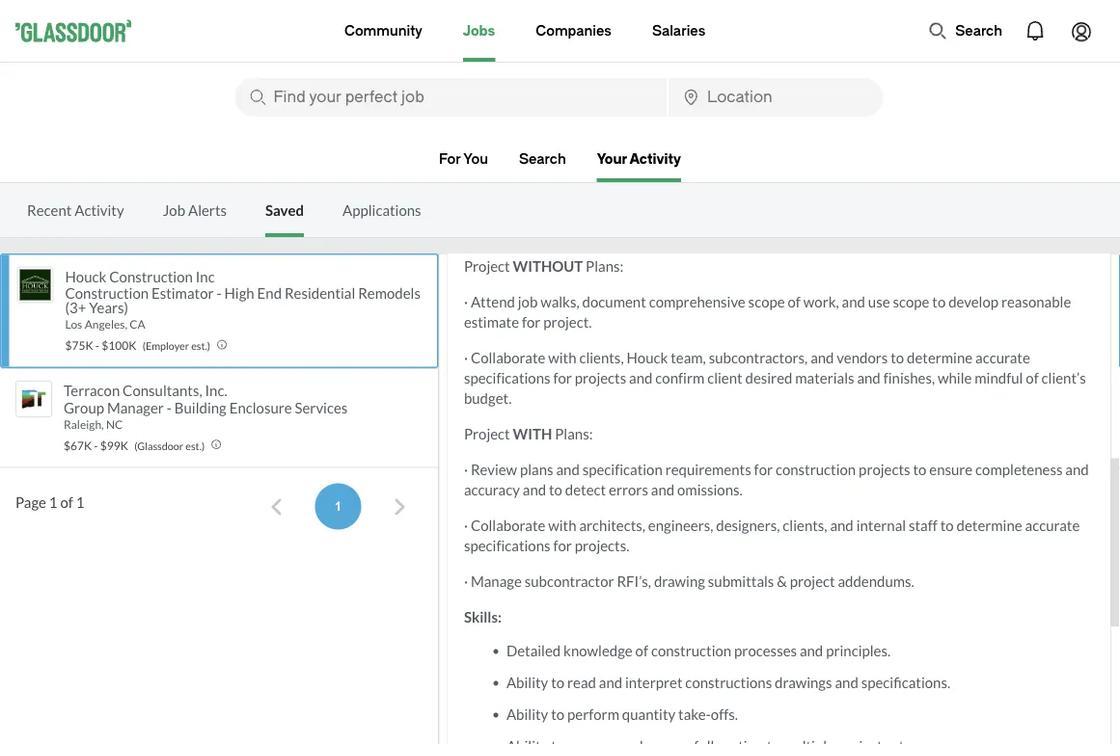 Task type: describe. For each thing, give the bounding box(es) containing it.
applications link
[[342, 202, 421, 219]]

detailed
[[506, 643, 560, 660]]

and left confirm
[[629, 369, 652, 386]]

ability for ability to read and interpret constructions drawings and specifications.
[[506, 674, 548, 692]]

terracon consultants, inc. link
[[64, 381, 227, 401]]

project
[[789, 573, 835, 590]]

plans: for project with plans:
[[555, 425, 592, 442]]

accuracy
[[464, 481, 520, 498]]

of inside · collaborate with clients, houck team, subcontractors, and vendors to determine accurate specifications for projects and confirm client desired materials and finishes, while mindful of client's budget.
[[1025, 369, 1038, 386]]

and right errors
[[651, 481, 674, 498]]

remodels
[[358, 285, 421, 302]]

and right read
[[599, 674, 622, 692]]

$67k - $99k (glassdoor est.)
[[64, 438, 205, 452]]

principles.
[[826, 643, 890, 660]]

skills: detailed knowledge of construction processes and principles.
[[464, 608, 890, 660]]

$75k
[[65, 338, 93, 352]]

manager
[[107, 399, 164, 417]]

$75k - $100k (employer est.)
[[65, 338, 210, 352]]

submittals
[[708, 573, 774, 590]]

1 inside "button"
[[335, 500, 342, 514]]

houck inside houck construction inc construction estimator - high end residential remodels (3+ years) los angeles, ca
[[65, 268, 107, 285]]

quantity
[[622, 706, 675, 724]]

none field search keyword
[[235, 78, 667, 117]]

enclosure
[[229, 399, 292, 417]]

saved
[[265, 202, 304, 219]]

internal
[[856, 517, 906, 534]]

architects,
[[579, 517, 645, 534]]

activity for recent activity
[[75, 202, 124, 219]]

clients, inside · collaborate with clients, houck team, subcontractors, and vendors to determine accurate specifications for projects and confirm client desired materials and finishes, while mindful of client's budget.
[[579, 349, 623, 366]]

budget.
[[464, 389, 511, 407]]

use
[[868, 293, 890, 310]]

and down 'plans'
[[522, 481, 546, 498]]

confirm
[[655, 369, 704, 386]]

projects.
[[574, 537, 629, 554]]

construction inside "· review plans and specification requirements for construction projects to ensure completeness and accuracy and to detect errors and omissions."
[[775, 461, 856, 478]]

· for · collaborate with architects, engineers, designers, clients, and internal staff to determine accurate specifications for projects.
[[464, 517, 468, 534]]

houck inside · collaborate with clients, houck team, subcontractors, and vendors to determine accurate specifications for projects and confirm client desired materials and finishes, while mindful of client's budget.
[[626, 349, 668, 366]]

terracon consultants, inc. logo image
[[18, 384, 49, 415]]

$99k
[[100, 438, 128, 452]]

for
[[439, 151, 461, 167]]

document
[[582, 293, 646, 310]]

collaborate for · collaborate with architects, engineers, designers, clients, and internal staff to determine accurate specifications for projects.
[[470, 517, 545, 534]]

determine inside · collaborate with architects, engineers, designers, clients, and internal staff to determine accurate specifications for projects.
[[956, 517, 1022, 534]]

search button
[[919, 12, 1012, 50]]

plans
[[520, 461, 553, 478]]

to left the ensure
[[913, 461, 926, 478]]

to down 'plans'
[[549, 481, 562, 498]]

· manage subcontractor rfi's, drawing submittals & project addendums.
[[464, 573, 914, 590]]

· for · attend job walks, document comprehensive scope of work, and use scope to develop reasonable estimate for project.
[[464, 293, 468, 310]]

review
[[470, 461, 517, 478]]

specifications inside · collaborate with architects, engineers, designers, clients, and internal staff to determine accurate specifications for projects.
[[464, 537, 550, 554]]

job
[[163, 202, 185, 219]]

ability to perform quantity take-offs.
[[506, 706, 738, 724]]

specification
[[582, 461, 662, 478]]

of inside · attend job walks, document comprehensive scope of work, and use scope to develop reasonable estimate for project.
[[787, 293, 800, 310]]

for you link
[[439, 151, 488, 179]]

group
[[64, 399, 104, 417]]

ability to read and interpret constructions drawings and specifications.
[[506, 674, 950, 692]]

$67k
[[64, 438, 92, 452]]

recent activity link
[[27, 202, 124, 219]]

residential
[[285, 285, 355, 302]]

project for project with plans:
[[464, 425, 510, 442]]

and up detect
[[556, 461, 579, 478]]

accurate inside · collaborate with clients, houck team, subcontractors, and vendors to determine accurate specifications for projects and confirm client desired materials and finishes, while mindful of client's budget.
[[975, 349, 1030, 366]]

staff
[[908, 517, 937, 534]]

alerts
[[188, 202, 227, 219]]

with for specifications
[[548, 517, 576, 534]]

you
[[463, 151, 488, 167]]

develop
[[948, 293, 998, 310]]

companies
[[536, 23, 612, 39]]

reasonable
[[1001, 293, 1071, 310]]

determine inside · collaborate with clients, houck team, subcontractors, and vendors to determine accurate specifications for projects and confirm client desired materials and finishes, while mindful of client's budget.
[[907, 349, 972, 366]]

project for project without plans:
[[464, 257, 510, 275]]

project without plans:
[[464, 257, 623, 275]]

errors
[[608, 481, 648, 498]]

services
[[295, 399, 348, 417]]

projects inside "· review plans and specification requirements for construction projects to ensure completeness and accuracy and to detect errors and omissions."
[[858, 461, 910, 478]]

your activity
[[597, 151, 681, 167]]

processes
[[734, 643, 797, 660]]

to left read
[[551, 674, 564, 692]]

salaries link
[[652, 0, 706, 62]]

- left $99k
[[94, 438, 98, 452]]

page
[[15, 494, 46, 511]]

requirements
[[665, 461, 751, 478]]

skills:
[[464, 608, 501, 626]]

inc
[[196, 268, 215, 285]]

accurate inside · collaborate with architects, engineers, designers, clients, and internal staff to determine accurate specifications for projects.
[[1025, 517, 1080, 534]]

search inside "button"
[[955, 23, 1003, 39]]

finishes,
[[883, 369, 935, 386]]

building
[[174, 399, 227, 417]]

0 horizontal spatial 1
[[49, 494, 57, 511]]

- inside terracon consultants, inc. group manager - building enclosure services raleigh, nc
[[167, 399, 172, 417]]

addendums.
[[838, 573, 914, 590]]

end
[[257, 285, 282, 302]]

construction up ca
[[109, 268, 193, 285]]

and inside skills: detailed knowledge of construction processes and principles.
[[799, 643, 823, 660]]

comprehensive
[[649, 293, 745, 310]]

Search keyword field
[[235, 78, 667, 117]]

- right the $75k in the left top of the page
[[95, 338, 99, 352]]

(glassdoor
[[134, 440, 184, 452]]

and right completeness
[[1065, 461, 1089, 478]]

(employer
[[142, 340, 189, 352]]

saved link
[[265, 202, 304, 237]]

perform
[[567, 706, 619, 724]]

· collaborate with clients, houck team, subcontractors, and vendors to determine accurate specifications for projects and confirm client desired materials and finishes, while mindful of client's budget.
[[464, 349, 1086, 407]]

Search location field
[[669, 78, 883, 117]]

jobs
[[463, 23, 495, 39]]

· collaborate with architects, engineers, designers, clients, and internal staff to determine accurate specifications for projects.
[[464, 517, 1080, 554]]

of right page
[[60, 494, 73, 511]]

estimator
[[151, 285, 214, 302]]

· for · collaborate with clients, houck team, subcontractors, and vendors to determine accurate specifications for projects and confirm client desired materials and finishes, while mindful of client's budget.
[[464, 349, 468, 366]]

vendors
[[836, 349, 888, 366]]

designers,
[[716, 517, 780, 534]]



Task type: locate. For each thing, give the bounding box(es) containing it.
estimate
[[464, 313, 519, 330]]

3 · from the top
[[464, 461, 468, 478]]

with down project. at the top of the page
[[548, 349, 576, 366]]

with for for
[[548, 349, 576, 366]]

accurate down completeness
[[1025, 517, 1080, 534]]

recent activity
[[27, 202, 124, 219]]

1 horizontal spatial scope
[[892, 293, 929, 310]]

high
[[224, 285, 254, 302]]

job alerts link
[[163, 202, 227, 219]]

houck construction inc logo image
[[20, 270, 51, 301]]

attend
[[470, 293, 515, 310]]

take-
[[678, 706, 710, 724]]

project up attend
[[464, 257, 510, 275]]

2 · from the top
[[464, 349, 468, 366]]

terracon consultants, inc. group manager - building enclosure services raleigh, nc
[[64, 382, 348, 432]]

- left high
[[217, 285, 222, 302]]

of left the work,
[[787, 293, 800, 310]]

specifications inside · collaborate with clients, houck team, subcontractors, and vendors to determine accurate specifications for projects and confirm client desired materials and finishes, while mindful of client's budget.
[[464, 369, 550, 386]]

collaborate down estimate
[[470, 349, 545, 366]]

years)
[[89, 299, 128, 316]]

est.) right (employer
[[191, 340, 210, 352]]

for inside "· review plans and specification requirements for construction projects to ensure completeness and accuracy and to detect errors and omissions."
[[754, 461, 772, 478]]

1 vertical spatial search
[[519, 151, 566, 167]]

plans: for project without plans:
[[585, 257, 623, 275]]

est.)
[[191, 340, 210, 352], [186, 440, 205, 452]]

0 vertical spatial project
[[464, 257, 510, 275]]

collaborate inside · collaborate with clients, houck team, subcontractors, and vendors to determine accurate specifications for projects and confirm client desired materials and finishes, while mindful of client's budget.
[[470, 349, 545, 366]]

1 horizontal spatial construction
[[775, 461, 856, 478]]

construction inside skills: detailed knowledge of construction processes and principles.
[[651, 643, 731, 660]]

0 horizontal spatial search
[[519, 151, 566, 167]]

with inside · collaborate with clients, houck team, subcontractors, and vendors to determine accurate specifications for projects and confirm client desired materials and finishes, while mindful of client's budget.
[[548, 349, 576, 366]]

1 scope from the left
[[748, 293, 785, 310]]

offs.
[[710, 706, 738, 724]]

0 vertical spatial houck
[[65, 268, 107, 285]]

0 vertical spatial clients,
[[579, 349, 623, 366]]

activity right your
[[630, 151, 681, 167]]

recent
[[27, 202, 72, 219]]

walks,
[[540, 293, 579, 310]]

scope left the work,
[[748, 293, 785, 310]]

2 horizontal spatial 1
[[335, 500, 342, 514]]

activity for your activity
[[630, 151, 681, 167]]

plans:
[[585, 257, 623, 275], [555, 425, 592, 442]]

est.) for building
[[186, 440, 205, 452]]

1 project from the top
[[464, 257, 510, 275]]

&
[[776, 573, 787, 590]]

· inside · collaborate with clients, houck team, subcontractors, and vendors to determine accurate specifications for projects and confirm client desired materials and finishes, while mindful of client's budget.
[[464, 349, 468, 366]]

0 horizontal spatial houck
[[65, 268, 107, 285]]

0 horizontal spatial activity
[[75, 202, 124, 219]]

0 horizontal spatial projects
[[574, 369, 626, 386]]

of up interpret
[[635, 643, 648, 660]]

0 vertical spatial ability
[[506, 674, 548, 692]]

community link
[[344, 0, 422, 62]]

determine
[[907, 349, 972, 366], [956, 517, 1022, 534]]

knowledge
[[563, 643, 632, 660]]

specifications
[[464, 369, 550, 386], [464, 537, 550, 554]]

collaborate inside · collaborate with architects, engineers, designers, clients, and internal staff to determine accurate specifications for projects.
[[470, 517, 545, 534]]

2 specifications from the top
[[464, 537, 550, 554]]

accurate up mindful
[[975, 349, 1030, 366]]

1 vertical spatial collaborate
[[470, 517, 545, 534]]

0 vertical spatial construction
[[775, 461, 856, 478]]

community
[[344, 23, 422, 39]]

2 project from the top
[[464, 425, 510, 442]]

specifications up manage
[[464, 537, 550, 554]]

scope right use
[[892, 293, 929, 310]]

omissions.
[[677, 481, 742, 498]]

completeness
[[975, 461, 1062, 478]]

while
[[937, 369, 972, 386]]

plans: up document
[[585, 257, 623, 275]]

specifications up budget.
[[464, 369, 550, 386]]

and down principles. on the right of the page
[[835, 674, 858, 692]]

0 vertical spatial activity
[[630, 151, 681, 167]]

1 specifications from the top
[[464, 369, 550, 386]]

collaborate
[[470, 349, 545, 366], [470, 517, 545, 534]]

· for · manage subcontractor rfi's, drawing submittals & project addendums.
[[464, 573, 468, 590]]

1 horizontal spatial 1
[[76, 494, 84, 511]]

with
[[512, 425, 552, 442]]

1 button
[[315, 484, 361, 530]]

desired
[[745, 369, 792, 386]]

1 vertical spatial ability
[[506, 706, 548, 724]]

clients, inside · collaborate with architects, engineers, designers, clients, and internal staff to determine accurate specifications for projects.
[[782, 517, 827, 534]]

and inside · attend job walks, document comprehensive scope of work, and use scope to develop reasonable estimate for project.
[[842, 293, 865, 310]]

· attend job walks, document comprehensive scope of work, and use scope to develop reasonable estimate for project.
[[464, 293, 1071, 330]]

and left internal
[[830, 517, 853, 534]]

projects
[[574, 369, 626, 386], [858, 461, 910, 478]]

of left client's on the right
[[1025, 369, 1038, 386]]

0 vertical spatial plans:
[[585, 257, 623, 275]]

1 vertical spatial houck
[[626, 349, 668, 366]]

for down project. at the top of the page
[[553, 369, 572, 386]]

- inside houck construction inc construction estimator - high end residential remodels (3+ years) los angeles, ca
[[217, 285, 222, 302]]

2 ability from the top
[[506, 706, 548, 724]]

· left attend
[[464, 293, 468, 310]]

team,
[[670, 349, 706, 366]]

constructions
[[685, 674, 772, 692]]

houck
[[65, 268, 107, 285], [626, 349, 668, 366]]

activity
[[630, 151, 681, 167], [75, 202, 124, 219]]

and inside · collaborate with architects, engineers, designers, clients, and internal staff to determine accurate specifications for projects.
[[830, 517, 853, 534]]

prev icon image
[[265, 496, 288, 519]]

1 vertical spatial activity
[[75, 202, 124, 219]]

1 horizontal spatial houck
[[626, 349, 668, 366]]

1 vertical spatial clients,
[[782, 517, 827, 534]]

to left perform
[[551, 706, 564, 724]]

projects inside · collaborate with clients, houck team, subcontractors, and vendors to determine accurate specifications for projects and confirm client desired materials and finishes, while mindful of client's budget.
[[574, 369, 626, 386]]

1 with from the top
[[548, 349, 576, 366]]

for
[[522, 313, 540, 330], [553, 369, 572, 386], [754, 461, 772, 478], [553, 537, 572, 554]]

- left "building"
[[167, 399, 172, 417]]

of
[[787, 293, 800, 310], [1025, 369, 1038, 386], [60, 494, 73, 511], [635, 643, 648, 660]]

$100k
[[102, 338, 136, 352]]

2 collaborate from the top
[[470, 517, 545, 534]]

drawing
[[654, 573, 705, 590]]

to up finishes,
[[890, 349, 904, 366]]

1 horizontal spatial search
[[955, 23, 1003, 39]]

client's
[[1041, 369, 1086, 386]]

to
[[932, 293, 945, 310], [890, 349, 904, 366], [913, 461, 926, 478], [549, 481, 562, 498], [940, 517, 953, 534], [551, 674, 564, 692], [551, 706, 564, 724]]

est.) inside $75k - $100k (employer est.)
[[191, 340, 210, 352]]

None field
[[235, 78, 667, 117], [669, 78, 883, 117]]

for up subcontractor
[[553, 537, 572, 554]]

1 vertical spatial with
[[548, 517, 576, 534]]

clients,
[[579, 349, 623, 366], [782, 517, 827, 534]]

0 vertical spatial collaborate
[[470, 349, 545, 366]]

construction
[[775, 461, 856, 478], [651, 643, 731, 660]]

for inside · attend job walks, document comprehensive scope of work, and use scope to develop reasonable estimate for project.
[[522, 313, 540, 330]]

0 vertical spatial with
[[548, 349, 576, 366]]

est.) inside "$67k - $99k (glassdoor est.)"
[[186, 440, 205, 452]]

inc.
[[205, 382, 227, 400]]

1 vertical spatial project
[[464, 425, 510, 442]]

projects up internal
[[858, 461, 910, 478]]

project
[[464, 257, 510, 275], [464, 425, 510, 442]]

1 horizontal spatial projects
[[858, 461, 910, 478]]

· for · review plans and specification requirements for construction projects to ensure completeness and accuracy and to detect errors and omissions.
[[464, 461, 468, 478]]

construction up 'ability to read and interpret constructions drawings and specifications.'
[[651, 643, 731, 660]]

collaborate for · collaborate with clients, houck team, subcontractors, and vendors to determine accurate specifications for projects and confirm client desired materials and finishes, while mindful of client's budget.
[[470, 349, 545, 366]]

and up materials
[[810, 349, 834, 366]]

5 · from the top
[[464, 573, 468, 590]]

est.) for high
[[191, 340, 210, 352]]

1 vertical spatial construction
[[651, 643, 731, 660]]

1 vertical spatial est.)
[[186, 440, 205, 452]]

0 horizontal spatial clients,
[[579, 349, 623, 366]]

nc
[[106, 418, 123, 432]]

houck construction inc link
[[65, 267, 215, 286]]

0 horizontal spatial construction
[[651, 643, 731, 660]]

1 ability from the top
[[506, 674, 548, 692]]

activity inside your activity link
[[630, 151, 681, 167]]

0 vertical spatial search
[[955, 23, 1003, 39]]

with inside · collaborate with architects, engineers, designers, clients, and internal staff to determine accurate specifications for projects.
[[548, 517, 576, 534]]

determine down completeness
[[956, 517, 1022, 534]]

· down accuracy
[[464, 517, 468, 534]]

read
[[567, 674, 596, 692]]

2 none field from the left
[[669, 78, 883, 117]]

los
[[65, 317, 82, 331]]

projects down project. at the top of the page
[[574, 369, 626, 386]]

to left develop at the top right of the page
[[932, 293, 945, 310]]

0 vertical spatial accurate
[[975, 349, 1030, 366]]

with
[[548, 349, 576, 366], [548, 517, 576, 534]]

scope
[[748, 293, 785, 310], [892, 293, 929, 310]]

job
[[517, 293, 537, 310]]

0 horizontal spatial none field
[[235, 78, 667, 117]]

to inside · attend job walks, document comprehensive scope of work, and use scope to develop reasonable estimate for project.
[[932, 293, 945, 310]]

1 horizontal spatial activity
[[630, 151, 681, 167]]

for right requirements
[[754, 461, 772, 478]]

houck construction inc construction estimator - high end residential remodels (3+ years) los angeles, ca
[[65, 268, 421, 331]]

none field search location
[[669, 78, 883, 117]]

· inside "· review plans and specification requirements for construction projects to ensure completeness and accuracy and to detect errors and omissions."
[[464, 461, 468, 478]]

ability for ability to perform quantity take-offs.
[[506, 706, 548, 724]]

1 vertical spatial plans:
[[555, 425, 592, 442]]

1 vertical spatial determine
[[956, 517, 1022, 534]]

companies link
[[536, 0, 612, 62]]

houck up confirm
[[626, 349, 668, 366]]

0 vertical spatial specifications
[[464, 369, 550, 386]]

to inside · collaborate with architects, engineers, designers, clients, and internal staff to determine accurate specifications for projects.
[[940, 517, 953, 534]]

without
[[512, 257, 582, 275]]

1 collaborate from the top
[[470, 349, 545, 366]]

·
[[464, 293, 468, 310], [464, 349, 468, 366], [464, 461, 468, 478], [464, 517, 468, 534], [464, 573, 468, 590]]

search
[[955, 23, 1003, 39], [519, 151, 566, 167]]

construction up · collaborate with architects, engineers, designers, clients, and internal staff to determine accurate specifications for projects.
[[775, 461, 856, 478]]

to right staff
[[940, 517, 953, 534]]

determine up while
[[907, 349, 972, 366]]

and up drawings
[[799, 643, 823, 660]]

ca
[[130, 317, 145, 331]]

and left use
[[842, 293, 865, 310]]

to inside · collaborate with clients, houck team, subcontractors, and vendors to determine accurate specifications for projects and confirm client desired materials and finishes, while mindful of client's budget.
[[890, 349, 904, 366]]

interpret
[[625, 674, 682, 692]]

ensure
[[929, 461, 972, 478]]

drawings
[[774, 674, 832, 692]]

next icon image
[[388, 496, 411, 519]]

of inside skills: detailed knowledge of construction processes and principles.
[[635, 643, 648, 660]]

· left review
[[464, 461, 468, 478]]

clients, down project. at the top of the page
[[579, 349, 623, 366]]

for down job
[[522, 313, 540, 330]]

project down budget.
[[464, 425, 510, 442]]

2 with from the top
[[548, 517, 576, 534]]

1 vertical spatial projects
[[858, 461, 910, 478]]

ability
[[506, 674, 548, 692], [506, 706, 548, 724]]

subcontractor
[[524, 573, 614, 590]]

0 vertical spatial est.)
[[191, 340, 210, 352]]

for inside · collaborate with clients, houck team, subcontractors, and vendors to determine accurate specifications for projects and confirm client desired materials and finishes, while mindful of client's budget.
[[553, 369, 572, 386]]

· inside · attend job walks, document comprehensive scope of work, and use scope to develop reasonable estimate for project.
[[464, 293, 468, 310]]

materials
[[795, 369, 854, 386]]

for you
[[439, 151, 488, 167]]

1 none field from the left
[[235, 78, 667, 117]]

-
[[217, 285, 222, 302], [95, 338, 99, 352], [167, 399, 172, 417], [94, 438, 98, 452]]

4 · from the top
[[464, 517, 468, 534]]

plans: right with
[[555, 425, 592, 442]]

1 horizontal spatial none field
[[669, 78, 883, 117]]

search link
[[519, 151, 566, 179]]

1 · from the top
[[464, 293, 468, 310]]

houck up (3+
[[65, 268, 107, 285]]

clients, down "· review plans and specification requirements for construction projects to ensure completeness and accuracy and to detect errors and omissions."
[[782, 517, 827, 534]]

jobs link
[[463, 0, 495, 62]]

1 vertical spatial specifications
[[464, 537, 550, 554]]

angeles,
[[85, 317, 127, 331]]

· left manage
[[464, 573, 468, 590]]

with down detect
[[548, 517, 576, 534]]

activity right recent
[[75, 202, 124, 219]]

· inside · collaborate with architects, engineers, designers, clients, and internal staff to determine accurate specifications for projects.
[[464, 517, 468, 534]]

collaborate down accuracy
[[470, 517, 545, 534]]

0 vertical spatial projects
[[574, 369, 626, 386]]

construction up angeles, at top
[[65, 285, 149, 302]]

and
[[842, 293, 865, 310], [810, 349, 834, 366], [629, 369, 652, 386], [857, 369, 880, 386], [556, 461, 579, 478], [1065, 461, 1089, 478], [522, 481, 546, 498], [651, 481, 674, 498], [830, 517, 853, 534], [799, 643, 823, 660], [599, 674, 622, 692], [835, 674, 858, 692]]

and down vendors
[[857, 369, 880, 386]]

· down estimate
[[464, 349, 468, 366]]

0 vertical spatial determine
[[907, 349, 972, 366]]

project.
[[543, 313, 591, 330]]

1 vertical spatial accurate
[[1025, 517, 1080, 534]]

job alerts
[[163, 202, 227, 219]]

0 horizontal spatial scope
[[748, 293, 785, 310]]

rfi's,
[[616, 573, 651, 590]]

1 horizontal spatial clients,
[[782, 517, 827, 534]]

est.) right (glassdoor
[[186, 440, 205, 452]]

for inside · collaborate with architects, engineers, designers, clients, and internal staff to determine accurate specifications for projects.
[[553, 537, 572, 554]]

2 scope from the left
[[892, 293, 929, 310]]



Task type: vqa. For each thing, say whether or not it's contained in the screenshot.
the submittals
yes



